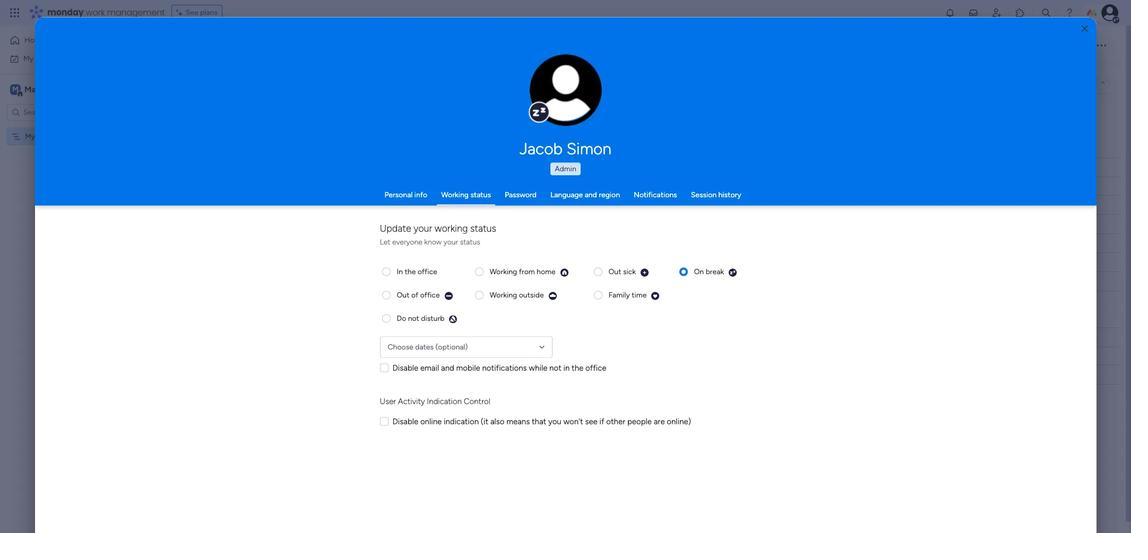 Task type: locate. For each thing, give the bounding box(es) containing it.
everyone
[[392, 237, 423, 246]]

preview image up disturb
[[444, 292, 453, 301]]

status down it
[[471, 223, 497, 234]]

not
[[408, 314, 420, 323], [550, 364, 562, 373]]

not left in
[[550, 364, 562, 373]]

work inside button
[[35, 54, 52, 63]]

if
[[600, 417, 605, 427]]

out
[[609, 267, 622, 276], [397, 291, 410, 300]]

date down "jacob"
[[532, 163, 547, 172]]

user
[[380, 397, 396, 406]]

1 vertical spatial due date field
[[514, 332, 550, 343]]

profile
[[569, 96, 589, 104]]

1 vertical spatial office
[[420, 291, 440, 300]]

due date field down "jacob"
[[514, 162, 550, 173]]

disable online indication (it also means that you won't see if other people are online)
[[393, 417, 691, 427]]

2 disable from the top
[[393, 417, 419, 427]]

office right in
[[586, 364, 607, 373]]

password link
[[505, 190, 537, 199]]

out for out of office
[[397, 291, 410, 300]]

update
[[380, 223, 411, 234]]

outside
[[519, 291, 544, 300]]

preview image right time
[[651, 292, 660, 301]]

work right monday
[[86, 6, 105, 19]]

not right do
[[408, 314, 420, 323]]

due date field up while
[[514, 332, 550, 343]]

date up while
[[532, 333, 547, 342]]

won't
[[564, 417, 584, 427]]

(it
[[481, 417, 489, 427]]

preview image right break
[[729, 268, 738, 278]]

my inside button
[[23, 54, 34, 63]]

in the office
[[397, 267, 437, 276]]

home
[[537, 267, 556, 276]]

due
[[517, 163, 530, 172], [517, 333, 530, 342]]

0 vertical spatial date
[[532, 163, 547, 172]]

not
[[439, 182, 452, 191]]

1 vertical spatial work
[[35, 54, 52, 63]]

1 due date field from the top
[[514, 162, 550, 173]]

it
[[477, 201, 481, 210]]

1 vertical spatial preview image
[[548, 292, 557, 301]]

due down "jacob"
[[517, 163, 530, 172]]

working status link
[[441, 190, 491, 199]]

your
[[414, 223, 433, 234], [444, 237, 458, 246]]

collapse board header image
[[1099, 79, 1108, 87]]

update your working status let everyone know your status
[[380, 223, 497, 246]]

0 horizontal spatial the
[[405, 267, 416, 276]]

1 vertical spatial due
[[517, 333, 530, 342]]

search everything image
[[1042, 7, 1052, 18]]

dates
[[415, 343, 434, 352]]

column information image
[[554, 163, 563, 172]]

Status field
[[446, 332, 473, 343]]

office right of
[[420, 291, 440, 300]]

0 vertical spatial not
[[408, 314, 420, 323]]

option
[[0, 127, 135, 129]]

preview image up status
[[449, 315, 458, 324]]

1 horizontal spatial work
[[86, 6, 105, 19]]

workspace image
[[10, 84, 21, 95]]

mobile
[[456, 364, 480, 373]]

0 vertical spatial office
[[418, 267, 437, 276]]

1 vertical spatial due date
[[517, 333, 547, 342]]

the
[[405, 267, 416, 276], [572, 364, 584, 373]]

preview image
[[641, 268, 650, 278], [548, 292, 557, 301]]

family
[[609, 291, 630, 300]]

(optional)
[[436, 343, 468, 352]]

working
[[435, 223, 468, 234]]

out left sick
[[609, 267, 622, 276]]

0 vertical spatial status
[[471, 190, 491, 199]]

on
[[466, 201, 475, 210]]

my work
[[23, 54, 52, 63]]

session
[[691, 190, 717, 199]]

due date down "jacob"
[[517, 163, 547, 172]]

1 vertical spatial date
[[532, 333, 547, 342]]

working left from
[[490, 267, 517, 276]]

1 vertical spatial my
[[25, 132, 35, 141]]

language
[[551, 190, 583, 199]]

office for out of office
[[420, 291, 440, 300]]

0 horizontal spatial out
[[397, 291, 410, 300]]

of
[[412, 291, 419, 300]]

due up while
[[517, 333, 530, 342]]

preview image for working from home
[[560, 268, 569, 278]]

do not disturb
[[397, 314, 445, 323]]

in
[[397, 267, 403, 276]]

0 horizontal spatial work
[[35, 54, 52, 63]]

working left outside on the bottom left
[[490, 291, 517, 300]]

workspace selection element
[[10, 83, 89, 97]]

that
[[532, 417, 547, 427]]

your up the know
[[414, 223, 433, 234]]

1 vertical spatial out
[[397, 291, 410, 300]]

Owner field
[[384, 332, 411, 343]]

preview image right home
[[560, 268, 569, 278]]

let
[[380, 237, 391, 246]]

work down home
[[35, 54, 52, 63]]

choose dates (optional)
[[388, 343, 468, 352]]

preview image for out of office
[[444, 292, 453, 301]]

preview image right sick
[[641, 268, 650, 278]]

jacob simon button
[[420, 139, 712, 158]]

disable email and mobile notifications while not in the office
[[393, 364, 607, 373]]

my inside list box
[[25, 132, 35, 141]]

1 vertical spatial the
[[572, 364, 584, 373]]

working for working status
[[441, 190, 469, 199]]

working for working on it
[[437, 201, 465, 210]]

personal info
[[385, 190, 428, 199]]

1 vertical spatial status
[[471, 223, 497, 234]]

due date
[[517, 163, 547, 172], [517, 333, 547, 342]]

see plans button
[[171, 5, 223, 21]]

1 vertical spatial not
[[550, 364, 562, 373]]

0 vertical spatial work
[[86, 6, 105, 19]]

working down working status link
[[437, 201, 465, 210]]

time
[[632, 291, 647, 300]]

status up it
[[471, 190, 491, 199]]

family time
[[609, 291, 647, 300]]

due date up while
[[517, 333, 547, 342]]

language and region
[[551, 190, 620, 199]]

0 vertical spatial due date field
[[514, 162, 550, 173]]

done
[[450, 220, 468, 229]]

1 due from the top
[[517, 163, 530, 172]]

do
[[397, 314, 406, 323]]

0 horizontal spatial preview image
[[548, 292, 557, 301]]

your down working
[[444, 237, 458, 246]]

see plans
[[186, 8, 218, 17]]

monday
[[47, 6, 84, 19]]

indication
[[444, 417, 479, 427]]

0 vertical spatial my
[[23, 54, 34, 63]]

status down done
[[460, 237, 481, 246]]

0 vertical spatial disable
[[393, 364, 419, 373]]

1 vertical spatial and
[[441, 364, 455, 373]]

help image
[[1065, 7, 1075, 18]]

not started
[[439, 182, 479, 191]]

disable down activity
[[393, 417, 419, 427]]

home button
[[6, 32, 114, 49]]

office up out of office
[[418, 267, 437, 276]]

on break
[[694, 267, 725, 276]]

notifications image
[[945, 7, 956, 18]]

my left board
[[25, 132, 35, 141]]

know
[[425, 237, 442, 246]]

and left region
[[585, 190, 597, 199]]

my
[[23, 54, 34, 63], [25, 132, 35, 141]]

personal info link
[[385, 190, 428, 199]]

out left of
[[397, 291, 410, 300]]

1 horizontal spatial preview image
[[641, 268, 650, 278]]

my board
[[25, 132, 56, 141]]

out of office
[[397, 291, 440, 300]]

0 vertical spatial due date
[[517, 163, 547, 172]]

disable down choose
[[393, 364, 419, 373]]

preview image for out sick
[[641, 268, 650, 278]]

disable for disable email and mobile notifications while not in the office
[[393, 364, 419, 373]]

see
[[585, 417, 598, 427]]

1 vertical spatial disable
[[393, 417, 419, 427]]

admin
[[555, 164, 577, 173]]

working from home
[[490, 267, 556, 276]]

my for my work
[[23, 54, 34, 63]]

17
[[537, 202, 544, 210]]

2 due date from the top
[[517, 333, 547, 342]]

working for working from home
[[490, 267, 517, 276]]

1 horizontal spatial your
[[444, 237, 458, 246]]

preview image right outside on the bottom left
[[548, 292, 557, 301]]

project 1
[[201, 201, 230, 210]]

0 vertical spatial out
[[609, 267, 622, 276]]

office
[[418, 267, 437, 276], [420, 291, 440, 300], [586, 364, 607, 373]]

0 vertical spatial and
[[585, 190, 597, 199]]

working up working on it at the top left of page
[[441, 190, 469, 199]]

people
[[628, 417, 652, 427]]

1 horizontal spatial not
[[550, 364, 562, 373]]

board
[[37, 132, 56, 141]]

0 vertical spatial preview image
[[641, 268, 650, 278]]

disable
[[393, 364, 419, 373], [393, 417, 419, 427]]

info
[[415, 190, 428, 199]]

0 vertical spatial due
[[517, 163, 530, 172]]

language and region link
[[551, 190, 620, 199]]

1 horizontal spatial out
[[609, 267, 622, 276]]

close image
[[1082, 25, 1089, 33]]

preview image
[[560, 268, 569, 278], [729, 268, 738, 278], [444, 292, 453, 301], [651, 292, 660, 301], [449, 315, 458, 324]]

notifications link
[[634, 190, 678, 199]]

my down home
[[23, 54, 34, 63]]

and right email
[[441, 364, 455, 373]]

1 disable from the top
[[393, 364, 419, 373]]

Due date field
[[514, 162, 550, 173], [514, 332, 550, 343]]

0 horizontal spatial your
[[414, 223, 433, 234]]

home
[[24, 36, 45, 45]]



Task type: describe. For each thing, give the bounding box(es) containing it.
plans
[[200, 8, 218, 17]]

jacob simon image
[[1102, 4, 1119, 21]]

in
[[564, 364, 570, 373]]

project
[[201, 201, 225, 210]]

status
[[449, 333, 470, 342]]

preview image for on break
[[729, 268, 738, 278]]

choose
[[388, 343, 414, 352]]

select product image
[[10, 7, 20, 18]]

1
[[227, 201, 230, 210]]

working on it
[[437, 201, 481, 210]]

control
[[464, 397, 491, 406]]

indication
[[427, 397, 462, 406]]

also
[[491, 417, 505, 427]]

0 vertical spatial the
[[405, 267, 416, 276]]

change profile picture
[[544, 96, 589, 113]]

region
[[599, 190, 620, 199]]

2 vertical spatial office
[[586, 364, 607, 373]]

1 vertical spatial your
[[444, 237, 458, 246]]

nov 17
[[523, 202, 544, 210]]

working status
[[441, 190, 491, 199]]

are
[[654, 417, 665, 427]]

session history
[[691, 190, 742, 199]]

column information image
[[481, 333, 489, 342]]

workspace
[[45, 84, 87, 94]]

out sick
[[609, 267, 636, 276]]

owner
[[386, 333, 409, 342]]

activity
[[398, 397, 425, 406]]

my work button
[[6, 50, 114, 67]]

picture
[[555, 105, 577, 113]]

preview image for working outside
[[548, 292, 557, 301]]

jacob simon
[[520, 139, 612, 158]]

2 vertical spatial status
[[460, 237, 481, 246]]

password
[[505, 190, 537, 199]]

main workspace
[[24, 84, 87, 94]]

office for in the office
[[418, 267, 437, 276]]

my board list box
[[0, 125, 135, 289]]

apps image
[[1015, 7, 1026, 18]]

online)
[[667, 417, 691, 427]]

break
[[706, 267, 725, 276]]

user activity indication control
[[380, 397, 491, 406]]

other
[[607, 417, 626, 427]]

monday work management
[[47, 6, 165, 19]]

means
[[507, 417, 530, 427]]

work for my
[[35, 54, 52, 63]]

started
[[454, 182, 479, 191]]

1 due date from the top
[[517, 163, 547, 172]]

session history link
[[691, 190, 742, 199]]

simon
[[567, 139, 612, 158]]

working for working outside
[[490, 291, 517, 300]]

Search in workspace field
[[22, 106, 89, 118]]

preview image for family time
[[651, 292, 660, 301]]

1 horizontal spatial the
[[572, 364, 584, 373]]

working outside
[[490, 291, 544, 300]]

while
[[529, 364, 548, 373]]

notifications
[[634, 190, 678, 199]]

history
[[719, 190, 742, 199]]

management
[[107, 6, 165, 19]]

online
[[421, 417, 442, 427]]

email
[[421, 364, 439, 373]]

2 due date field from the top
[[514, 332, 550, 343]]

stuck
[[450, 239, 469, 248]]

nov
[[523, 202, 536, 210]]

personal
[[385, 190, 413, 199]]

on
[[694, 267, 704, 276]]

0 horizontal spatial and
[[441, 364, 455, 373]]

change profile picture button
[[530, 54, 602, 126]]

invite members image
[[992, 7, 1003, 18]]

2 date from the top
[[532, 333, 547, 342]]

0 horizontal spatial not
[[408, 314, 420, 323]]

1 date from the top
[[532, 163, 547, 172]]

change
[[544, 96, 567, 104]]

notifications
[[482, 364, 527, 373]]

1 horizontal spatial and
[[585, 190, 597, 199]]

disable for disable online indication (it also means that you won't see if other people are online)
[[393, 417, 419, 427]]

see
[[186, 8, 198, 17]]

jacob
[[520, 139, 563, 158]]

sick
[[623, 267, 636, 276]]

inbox image
[[969, 7, 979, 18]]

you
[[549, 417, 562, 427]]

preview image for do not disturb
[[449, 315, 458, 324]]

work for monday
[[86, 6, 105, 19]]

from
[[519, 267, 535, 276]]

disturb
[[421, 314, 445, 323]]

0 vertical spatial your
[[414, 223, 433, 234]]

my for my board
[[25, 132, 35, 141]]

2 due from the top
[[517, 333, 530, 342]]

out for out sick
[[609, 267, 622, 276]]



Task type: vqa. For each thing, say whether or not it's contained in the screenshot.
'ADMINISTRATION LEARN MORE' at top left
no



